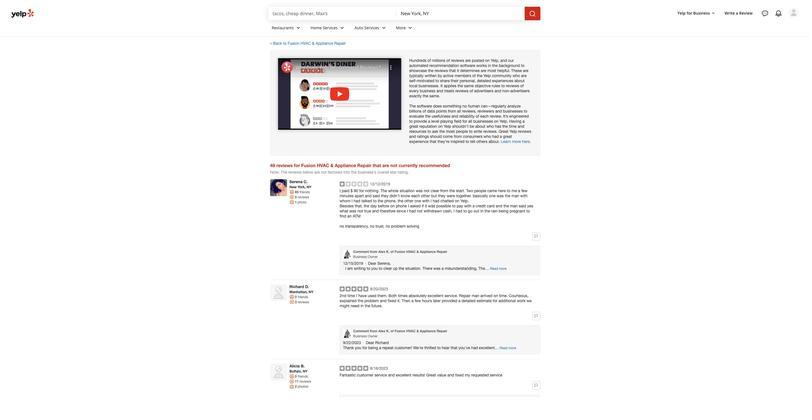 Task type: describe. For each thing, give the bounding box(es) containing it.
am
[[348, 266, 353, 271]]

Near text field
[[401, 10, 520, 17]]

automated
[[410, 63, 429, 68]]

to right writing
[[367, 266, 371, 271]]

0 for alicia
[[295, 374, 297, 379]]

the down their
[[458, 84, 463, 88]]

k. for c.
[[387, 250, 390, 254]]

about.
[[489, 139, 500, 144]]

the up pregnant
[[505, 194, 511, 198]]

and right the 'value'
[[448, 373, 454, 378]]

every
[[410, 89, 419, 93]]

and right customer
[[388, 373, 395, 378]]

serena
[[290, 179, 303, 184]]

customer
[[357, 373, 374, 378]]

inspired
[[451, 139, 465, 144]]

read more link for c.
[[491, 267, 507, 271]]

hear
[[442, 346, 450, 350]]

had down asked
[[409, 209, 416, 213]]

the up were
[[450, 188, 455, 193]]

& inside 49 reviews for fusion hvac & appliance repair that are not currently recommended note: the reviews below are not factored into the business's overall star rating.
[[331, 163, 334, 168]]

no right trust,
[[386, 224, 390, 228]]

results!
[[413, 373, 426, 378]]

situation
[[400, 188, 415, 193]]

the software does something no human can—regularly analyze billions of data points from all reviews, reviewers and businesses to evaluate the usefulness and reliability of each review. it's engineered to provide a level playing field for all businesses on yelp. having a great reputation on yelp shouldn't be about who has the time and resources to ask the most people to write reviews. great yelp reviews and ratings should come from consumers who had a great experience that they're inspired to tell others about.
[[410, 104, 532, 144]]

that inside dear richard thank you for being a repeat customer! we're thrilled to hear that you've had excellent… read more
[[451, 346, 458, 350]]

the left the 'future.'
[[365, 304, 371, 308]]

0 vertical spatial more
[[512, 139, 521, 144]]

b.
[[301, 364, 305, 369]]

are down these
[[522, 73, 527, 78]]

are right below
[[315, 170, 320, 174]]

restaurants
[[272, 25, 294, 30]]

11 reviews
[[295, 379, 311, 384]]

the right ask
[[440, 129, 445, 134]]

written
[[425, 73, 437, 78]]

share
[[440, 78, 450, 83]]

hvac up 'we're'
[[407, 329, 416, 333]]

below
[[303, 170, 314, 174]]

a right then at the bottom
[[412, 298, 414, 303]]

clear inside the i paid $ 90 for nothing. the whole situation was not clear from the start. two people came here to me a few minutes apart and said they didn't know each other but they were together. basically one was the man with whom i had talked to the phone, the other one with i had chatted on yelp. besides that, the day before on phone i asked if it was possible to pay with a credit card and the man said yes what was not true and therefore since i had not withdrawn cash, i had to go out in the rain being pregnant to find an atm
[[431, 188, 440, 193]]

i right the whom
[[352, 199, 353, 203]]

and down resources
[[410, 134, 416, 139]]

2 vertical spatial who
[[484, 134, 491, 139]]

the down card
[[485, 209, 491, 213]]

had down but
[[433, 199, 440, 203]]

it's
[[504, 114, 509, 118]]

field
[[454, 119, 462, 123]]

i inside 2nd time i have used them. both times absolutely excellent service. repair man arrived on time. courteous, explained the problem and fixed it. then a few hours later provided a detailed estimate for additional work we might need in the future.
[[356, 293, 357, 298]]

of up recommendation
[[447, 58, 450, 63]]

alex k. image
[[343, 330, 352, 338]]

none field the 'near'
[[401, 10, 520, 17]]

owner for serena c.
[[368, 255, 378, 259]]

card
[[487, 204, 495, 208]]

no inside the software does something no human can—regularly analyze billions of data points from all reviews, reviewers and businesses to evaluate the usefulness and reliability of each review. it's engineered to provide a level playing field for all businesses on yelp. having a great reputation on yelp shouldn't be about who has the time and resources to ask the most people to write reviews. great yelp reviews and ratings should come from consumers who had a great experience that they're inspired to tell others about.
[[463, 104, 467, 108]]

alicia
[[290, 364, 300, 369]]

factored
[[328, 170, 343, 174]]

3 reviews
[[295, 300, 309, 304]]

to up the "day"
[[374, 199, 377, 203]]

nothing.
[[365, 188, 380, 193]]

to right back
[[283, 41, 287, 46]]

what
[[340, 209, 348, 213]]

repair down home services link
[[334, 41, 346, 46]]

not down that,
[[358, 209, 363, 213]]

reviews inside 11 reviews
[[300, 380, 311, 384]]

from inside the i paid $ 90 for nothing. the whole situation was not clear from the start. two people came here to me a few minutes apart and said they didn't know each other but they were together. basically one was the man with whom i had talked to the phone, the other one with i had chatted on yelp. besides that, the day before on phone i asked if it was possible to pay with a credit card and the man said yes what was not true and therefore since i had not withdrawn cash, i had to go out in the rain being pregnant to find an atm
[[441, 188, 449, 193]]

a right provided
[[459, 298, 461, 303]]

business for c.
[[353, 255, 367, 259]]

24 chevron down v2 image for auto services
[[381, 24, 387, 31]]

applies
[[444, 84, 457, 88]]

& down home
[[312, 41, 315, 46]]

and down it
[[437, 89, 444, 93]]

a inside dear serena, i am writing to you to clear up the situation. there was a misunderstanding. the… read more
[[442, 266, 444, 271]]

since
[[397, 209, 406, 213]]

not left 'factored'
[[321, 170, 327, 174]]

1 vertical spatial man
[[511, 204, 518, 208]]

rain
[[492, 209, 498, 213]]

background
[[499, 63, 520, 68]]

talked
[[362, 199, 372, 203]]

are up overall on the left of the page
[[383, 163, 390, 168]]

of down determines
[[473, 73, 476, 78]]

clear inside dear serena, i am writing to you to clear up the situation. there was a misunderstanding. the… read more
[[384, 266, 392, 271]]

1 horizontal spatial one
[[489, 194, 496, 198]]

yelp. inside the i paid $ 90 for nothing. the whole situation was not clear from the start. two people came here to me a few minutes apart and said they didn't know each other but they were together. basically one was the man with whom i had talked to the phone, the other one with i had chatted on yelp. besides that, the day before on phone i asked if it was possible to pay with a credit card and the man said yes what was not true and therefore since i had not withdrawn cash, i had to go out in the rain being pregnant to find an atm
[[461, 199, 469, 203]]

and inside 2nd time i have used them. both times absolutely excellent service. repair man arrived on time. courteous, explained the problem and fixed it. then a few hours later provided a detailed estimate for additional work we might need in the future.
[[380, 298, 387, 303]]

for inside button
[[687, 10, 693, 16]]

man inside 2nd time i have used them. both times absolutely excellent service. repair man arrived on time. courteous, explained the problem and fixed it. then a few hours later provided a detailed estimate for additional work we might need in the future.
[[472, 293, 480, 298]]

1 vertical spatial excellent
[[396, 373, 412, 378]]

yelp for business button
[[676, 8, 718, 18]]

detailed inside 2nd time i have used them. both times absolutely excellent service. repair man arrived on time. courteous, explained the problem and fixed it. then a few hours later provided a detailed estimate for additional work we might need in the future.
[[462, 298, 476, 303]]

day
[[371, 204, 377, 208]]

ny for b.
[[303, 369, 308, 374]]

on down the review.
[[494, 119, 499, 123]]

reviews up the serena on the top of page
[[289, 170, 302, 174]]

evaluate
[[410, 114, 424, 118]]

0 horizontal spatial one
[[415, 199, 421, 203]]

not up the star
[[391, 163, 398, 168]]

shouldn't
[[453, 124, 469, 129]]

the inside 49 reviews for fusion hvac & appliance repair that are not currently recommended note: the reviews below are not factored into the business's overall star rating.
[[281, 170, 288, 174]]

yes
[[528, 204, 534, 208]]

0 vertical spatial said
[[373, 194, 380, 198]]

0 horizontal spatial with
[[423, 199, 430, 203]]

have
[[359, 293, 367, 298]]

and up talked
[[365, 194, 372, 198]]

about inside hundreds of millions of reviews are posted on yelp, and our automated recommendation software works in the background to showcase the reviews that it determines are most helpful. these are typically written by active members of the yelp community who are self-motivated to share their personal, detailed experiences about local businesses. it applies the same objective rules to reviews of every business and treats reviews of advertisers and non-advertisers exactly the same.
[[515, 78, 525, 83]]

community
[[492, 73, 512, 78]]

i down but
[[431, 199, 432, 203]]

from down the 'future.'
[[370, 329, 378, 333]]

for inside dear richard thank you for being a repeat customer! we're thrilled to hear that you've had excellent… read more
[[363, 346, 367, 350]]

fantastic
[[340, 373, 356, 378]]

yelp inside button
[[678, 10, 686, 16]]

1 horizontal spatial all
[[469, 119, 473, 123]]

none field find
[[273, 10, 392, 17]]

withdrawn
[[424, 209, 442, 213]]

0 vertical spatial all
[[457, 109, 461, 113]]

to down 'experiences'
[[502, 84, 505, 88]]

49
[[270, 163, 275, 168]]

from down no transparency, no trust, no problem solving
[[370, 250, 378, 254]]

1 horizontal spatial other
[[421, 194, 430, 198]]

2 photos
[[295, 385, 309, 389]]

and down having
[[518, 124, 525, 129]]

user actions element
[[674, 7, 807, 42]]

atm
[[353, 214, 361, 218]]

1 vertical spatial said
[[519, 204, 527, 208]]

richard inside dear richard thank you for being a repeat customer! we're thrilled to hear that you've had excellent… read more
[[376, 341, 389, 345]]

the right has
[[503, 124, 508, 129]]

1 horizontal spatial with
[[465, 204, 472, 208]]

from down something
[[448, 109, 456, 113]]

they're
[[438, 139, 450, 144]]

appliance up dear richard thank you for being a repeat customer! we're thrilled to hear that you've had excellent… read more
[[420, 329, 436, 333]]

business's
[[358, 170, 377, 174]]

reviews inside 3 reviews
[[298, 300, 309, 304]]

24 chevron down v2 image for restaurants
[[295, 24, 302, 31]]

are right these
[[523, 68, 529, 73]]

non-
[[503, 89, 511, 93]]

the down 'yelp,'
[[493, 63, 498, 68]]

usefulness
[[432, 114, 451, 118]]

11
[[295, 379, 299, 384]]

1 vertical spatial who
[[487, 124, 494, 129]]

reviews up the by
[[435, 68, 448, 73]]

and up the rain
[[496, 204, 503, 208]]

absolutely
[[409, 293, 427, 298]]

«
[[270, 41, 272, 46]]

a up 'out'
[[473, 204, 475, 208]]

few inside 2nd time i have used them. both times absolutely excellent service. repair man arrived on time. courteous, explained the problem and fixed it. then a few hours later provided a detailed estimate for additional work we might need in the future.
[[415, 298, 421, 303]]

and up field
[[452, 114, 459, 118]]

manhattan,
[[290, 290, 308, 294]]

we're
[[414, 346, 424, 350]]

whole
[[388, 188, 399, 193]]

millions
[[432, 58, 446, 63]]

0 vertical spatial with
[[521, 194, 528, 198]]

time inside 2nd time i have used them. both times absolutely excellent service. repair man arrived on time. courteous, explained the problem and fixed it. then a few hours later provided a detailed estimate for additional work we might need in the future.
[[348, 293, 355, 298]]

we
[[527, 298, 532, 303]]

resources
[[410, 129, 427, 134]]

the inside dear serena, i am writing to you to clear up the situation. there was a misunderstanding. the… read more
[[399, 266, 405, 271]]

to down reputation
[[428, 129, 431, 134]]

a up learn
[[500, 134, 502, 139]]

the down the data
[[425, 114, 431, 118]]

12/12/2019
[[370, 182, 391, 186]]

reviews up recommendation
[[451, 58, 465, 63]]

and down rules
[[495, 89, 502, 93]]

exactly
[[410, 94, 422, 98]]

alex for d.
[[379, 329, 386, 333]]

9/20/2023
[[370, 287, 388, 291]]

richard d. manhattan, ny
[[290, 284, 314, 294]]

members
[[455, 73, 472, 78]]

0 horizontal spatial great
[[427, 373, 436, 378]]

owner for richard d.
[[368, 334, 378, 338]]

for inside 2nd time i have used them. both times absolutely excellent service. repair man arrived on time. courteous, explained the problem and fixed it. then a few hours later provided a detailed estimate for additional work we might need in the future.
[[493, 298, 498, 303]]

reviews inside the software does something no human can—regularly analyze billions of data points from all reviews, reviewers and businesses to evaluate the usefulness and reliability of each review. it's engineered to provide a level playing field for all businesses on yelp. having a great reputation on yelp shouldn't be about who has the time and resources to ask the most people to write reviews. great yelp reviews and ratings should come from consumers who had a great experience that they're inspired to tell others about.
[[518, 129, 532, 134]]

search image
[[530, 10, 536, 17]]

of up "serena,"
[[391, 250, 394, 254]]

my
[[465, 373, 471, 378]]

most inside the software does something no human can—regularly analyze billions of data points from all reviews, reviewers and businesses to evaluate the usefulness and reliability of each review. it's engineered to provide a level playing field for all businesses on yelp. having a great reputation on yelp shouldn't be about who has the time and resources to ask the most people to write reviews. great yelp reviews and ratings should come from consumers who had a great experience that they're inspired to tell others about.
[[446, 129, 455, 134]]

had inside the software does something no human can—regularly analyze billions of data points from all reviews, reviewers and businesses to evaluate the usefulness and reliability of each review. it's engineered to provide a level playing field for all businesses on yelp. having a great reputation on yelp shouldn't be about who has the time and resources to ask the most people to write reviews. great yelp reviews and ratings should come from consumers who had a great experience that they're inspired to tell others about.
[[493, 134, 499, 139]]

was up withdrawn
[[428, 204, 436, 208]]

of up repeat
[[391, 329, 394, 333]]

the down have
[[358, 298, 364, 303]]

might
[[340, 304, 350, 308]]

others
[[477, 139, 488, 144]]

that,
[[355, 204, 363, 208]]

a right me
[[519, 188, 521, 193]]

appliance up dear serena, i am writing to you to clear up the situation. there was a misunderstanding. the… read more in the bottom of the page
[[420, 250, 436, 254]]

to left the "tell" on the top right of the page
[[466, 139, 470, 144]]

that inside the software does something no human can—regularly analyze billions of data points from all reviews, reviewers and businesses to evaluate the usefulness and reliability of each review. it's engineered to provide a level playing field for all businesses on yelp. having a great reputation on yelp shouldn't be about who has the time and resources to ask the most people to write reviews. great yelp reviews and ratings should come from consumers who had a great experience that they're inspired to tell others about.
[[430, 139, 437, 144]]

to left me
[[507, 188, 511, 193]]

& up dear serena, i am writing to you to clear up the situation. there was a misunderstanding. the… read more in the bottom of the page
[[417, 250, 419, 254]]

had up that,
[[354, 199, 361, 203]]

it inside the i paid $ 90 for nothing. the whole situation was not clear from the start. two people came here to me a few minutes apart and said they didn't know each other but they were together. basically one was the man with whom i had talked to the phone, the other one with i had chatted on yelp. besides that, the day before on phone i asked if it was possible to pay with a credit card and the man said yes what was not true and therefore since i had not withdrawn cash, i had to go out in the rain being pregnant to find an atm
[[425, 204, 427, 208]]

later
[[433, 298, 441, 303]]

each inside the software does something no human can—regularly analyze billions of data points from all reviews, reviewers and businesses to evaluate the usefulness and reliability of each review. it's engineered to provide a level playing field for all businesses on yelp. having a great reputation on yelp shouldn't be about who has the time and resources to ask the most people to write reviews. great yelp reviews and ratings should come from consumers who had a great experience that they're inspired to tell others about.
[[481, 114, 489, 118]]

software inside the software does something no human can—regularly analyze billions of data points from all reviews, reviewers and businesses to evaluate the usefulness and reliability of each review. it's engineered to provide a level playing field for all businesses on yelp. having a great reputation on yelp shouldn't be about who has the time and resources to ask the most people to write reviews. great yelp reviews and ratings should come from consumers who had a great experience that they're inspired to tell others about.
[[417, 104, 432, 108]]

hvac up situation.
[[407, 250, 416, 254]]

of left millions
[[428, 58, 431, 63]]

know
[[401, 194, 411, 198]]

local
[[410, 84, 418, 88]]

hours
[[422, 298, 432, 303]]

read more link for d.
[[500, 346, 517, 350]]

not right situation
[[424, 188, 430, 193]]

had inside dear richard thank you for being a repeat customer! we're thrilled to hear that you've had excellent… read more
[[472, 346, 478, 350]]

apart
[[355, 194, 364, 198]]

appliance down home services link
[[316, 41, 333, 46]]

reviews up the "note:" at the top left of page
[[277, 163, 293, 168]]

tell
[[471, 139, 476, 144]]

repair up dear serena, i am writing to you to clear up the situation. there was a misunderstanding. the… read more in the bottom of the page
[[437, 250, 448, 254]]

notifications image
[[776, 10, 783, 17]]

times
[[398, 293, 408, 298]]

0 vertical spatial businesses
[[503, 109, 523, 113]]

85 friends
[[295, 190, 310, 194]]

excellent…
[[479, 346, 499, 350]]

explained
[[340, 298, 357, 303]]

1
[[295, 200, 297, 204]]

0 vertical spatial problem
[[392, 224, 406, 228]]

to left pay
[[452, 204, 456, 208]]

on up pay
[[455, 199, 460, 203]]

auto services link
[[350, 20, 392, 37]]

to up these
[[521, 63, 525, 68]]

overall
[[378, 170, 389, 174]]

together.
[[457, 194, 472, 198]]

a up reputation
[[428, 119, 431, 123]]

something
[[443, 104, 462, 108]]

the…
[[479, 266, 489, 271]]

i left asked
[[408, 204, 409, 208]]

their
[[451, 78, 459, 83]]

dear for c.
[[368, 261, 377, 266]]

serena c. image
[[270, 179, 287, 196]]

to down the by
[[436, 78, 439, 83]]

fusion inside 49 reviews for fusion hvac & appliance repair that are not currently recommended note: the reviews below are not factored into the business's overall star rating.
[[301, 163, 316, 168]]

are down works
[[481, 68, 487, 73]]

me
[[512, 188, 517, 193]]

courteous,
[[509, 293, 529, 298]]

fusion up up
[[395, 250, 406, 254]]

experience
[[410, 139, 429, 144]]

detailed inside hundreds of millions of reviews are posted on yelp, and our automated recommendation software works in the background to showcase the reviews that it determines are most helpful. these are typically written by active members of the yelp community who are self-motivated to share their personal, detailed experiences about local businesses. it applies the same objective rules to reviews of every business and treats reviews of advertisers and non-advertisers exactly the same.
[[477, 78, 491, 83]]

are left posted
[[466, 58, 471, 63]]

in inside 2nd time i have used them. both times absolutely excellent service. repair man arrived on time. courteous, explained the problem and fixed it. then a few hours later provided a detailed estimate for additional work we might need in the future.
[[361, 304, 364, 308]]

the down business
[[423, 94, 429, 98]]

if
[[422, 204, 424, 208]]

no left trust,
[[370, 224, 375, 228]]

a down the engineered
[[523, 119, 525, 123]]

1 advertisers from the left
[[475, 89, 494, 93]]

self-
[[410, 78, 417, 83]]

5.0 star rating image for alicia b.
[[340, 366, 369, 371]]

i right since
[[407, 209, 408, 213]]

1 horizontal spatial great
[[503, 134, 512, 139]]

i left 'paid'
[[340, 188, 341, 193]]

comment from alex k. of fusion hvac & appliance repair business owner for d.
[[353, 329, 448, 338]]



Task type: vqa. For each thing, say whether or not it's contained in the screenshot.
Highest Rated "popup button"
no



Task type: locate. For each thing, give the bounding box(es) containing it.
for inside the i paid $ 90 for nothing. the whole situation was not clear from the start. two people came here to me a few minutes apart and said they didn't know each other but they were together. basically one was the man with whom i had talked to the phone, the other one with i had chatted on yelp. besides that, the day before on phone i asked if it was possible to pay with a credit card and the man said yes what was not true and therefore since i had not withdrawn cash, i had to go out in the rain being pregnant to find an atm
[[360, 188, 364, 193]]

need
[[351, 304, 360, 308]]

repair inside 49 reviews for fusion hvac & appliance repair that are not currently recommended note: the reviews below are not factored into the business's overall star rating.
[[358, 163, 372, 168]]

1 vertical spatial people
[[475, 188, 487, 193]]

you've
[[459, 346, 471, 350]]

people inside the software does something no human can—regularly analyze billions of data points from all reviews, reviewers and businesses to evaluate the usefulness and reliability of each review. it's engineered to provide a level playing field for all businesses on yelp. having a great reputation on yelp shouldn't be about who has the time and resources to ask the most people to write reviews. great yelp reviews and ratings should come from consumers who had a great experience that they're inspired to tell others about.
[[456, 129, 468, 134]]

customer!
[[395, 346, 413, 350]]

2 vertical spatial ny
[[303, 369, 308, 374]]

0 vertical spatial comment from alex k. of fusion hvac & appliance repair business owner
[[353, 250, 448, 259]]

it up "members"
[[457, 68, 459, 73]]

great
[[499, 129, 509, 134], [427, 373, 436, 378]]

provided
[[442, 298, 458, 303]]

None field
[[273, 10, 392, 17], [401, 10, 520, 17]]

more for d.
[[509, 346, 517, 350]]

1 vertical spatial comment
[[353, 329, 369, 333]]

1 horizontal spatial 24 chevron down v2 image
[[339, 24, 346, 31]]

1 horizontal spatial excellent
[[428, 293, 444, 298]]

0 vertical spatial most
[[488, 68, 497, 73]]

0 horizontal spatial few
[[415, 298, 421, 303]]

1 vertical spatial problem
[[365, 298, 379, 303]]

one up asked
[[415, 199, 421, 203]]

0 horizontal spatial time
[[348, 293, 355, 298]]

0 up 3
[[295, 295, 297, 299]]

1 vertical spatial 0
[[295, 374, 297, 379]]

richard inside richard d. manhattan, ny
[[290, 284, 304, 289]]

1 horizontal spatial services
[[365, 25, 380, 30]]

1 vertical spatial being
[[369, 346, 378, 350]]

excellent inside 2nd time i have used them. both times absolutely excellent service. repair man arrived on time. courteous, explained the problem and fixed it. then a few hours later provided a detailed estimate for additional work we might need in the future.
[[428, 293, 444, 298]]

0 vertical spatial excellent
[[428, 293, 444, 298]]

1 horizontal spatial service
[[490, 373, 503, 378]]

1 none field from the left
[[273, 10, 392, 17]]

2 24 chevron down v2 image from the left
[[339, 24, 346, 31]]

richard up repeat
[[376, 341, 389, 345]]

great inside the software does something no human can—regularly analyze billions of data points from all reviews, reviewers and businesses to evaluate the usefulness and reliability of each review. it's engineered to provide a level playing field for all businesses on yelp. having a great reputation on yelp shouldn't be about who has the time and resources to ask the most people to write reviews. great yelp reviews and ratings should come from consumers who had a great experience that they're inspired to tell others about.
[[499, 129, 509, 134]]

used
[[368, 293, 377, 298]]

1 horizontal spatial time
[[509, 124, 517, 129]]

0 horizontal spatial 24 chevron down v2 image
[[381, 24, 387, 31]]

alicia b. buffalo, ny
[[290, 364, 308, 374]]

business up 9/22/2023
[[353, 334, 367, 338]]

fusion up customer!
[[395, 329, 406, 333]]

comment from alex k. of fusion hvac & appliance repair business owner for c.
[[353, 250, 448, 259]]

more right learn
[[512, 139, 521, 144]]

all
[[457, 109, 461, 113], [469, 119, 473, 123]]

yelp. down together.
[[461, 199, 469, 203]]

being inside the i paid $ 90 for nothing. the whole situation was not clear from the start. two people came here to me a few minutes apart and said they didn't know each other but they were together. basically one was the man with whom i had talked to the phone, the other one with i had chatted on yelp. besides that, the day before on phone i asked if it was possible to pay with a credit card and the man said yes what was not true and therefore since i had not withdrawn cash, i had to go out in the rain being pregnant to find an atm
[[499, 209, 509, 213]]

the down works
[[477, 73, 483, 78]]

1 horizontal spatial software
[[461, 63, 476, 68]]

the down talked
[[364, 204, 370, 208]]

problem inside 2nd time i have used them. both times absolutely excellent service. repair man arrived on time. courteous, explained the problem and fixed it. then a few hours later provided a detailed estimate for additional work we might need in the future.
[[365, 298, 379, 303]]

reviews inside the 5 reviews
[[298, 195, 309, 199]]

but
[[432, 194, 437, 198]]

who down these
[[513, 73, 521, 78]]

appliance inside 49 reviews for fusion hvac & appliance repair that are not currently recommended note: the reviews below are not factored into the business's overall star rating.
[[335, 163, 356, 168]]

for up the serena on the top of page
[[294, 163, 300, 168]]

who inside hundreds of millions of reviews are posted on yelp, and our automated recommendation software works in the background to showcase the reviews that it determines are most helpful. these are typically written by active members of the yelp community who are self-motivated to share their personal, detailed experiences about local businesses. it applies the same objective rules to reviews of every business and treats reviews of advertisers and non-advertisers exactly the same.
[[513, 73, 521, 78]]

objective
[[475, 84, 491, 88]]

you inside dear serena, i am writing to you to clear up the situation. there was a misunderstanding. the… read more
[[372, 266, 378, 271]]

1 horizontal spatial said
[[519, 204, 527, 208]]

5.0 star rating image for richard d.
[[340, 286, 369, 291]]

to left go
[[464, 209, 467, 213]]

didn't
[[390, 194, 400, 198]]

1 0 from the top
[[295, 295, 297, 299]]

read for d.
[[500, 346, 508, 350]]

ny inside alicia b. buffalo, ny
[[303, 369, 308, 374]]

business categories element
[[267, 20, 800, 37]]

alex k. image
[[343, 250, 352, 259]]

ny for d.
[[309, 290, 314, 294]]

reviews.
[[484, 129, 498, 134]]

friends for b.
[[298, 375, 308, 379]]

1 horizontal spatial 24 chevron down v2 image
[[407, 24, 414, 31]]

they up phone,
[[381, 194, 389, 198]]

with up go
[[465, 204, 472, 208]]

0 vertical spatial people
[[456, 129, 468, 134]]

for inside the software does something no human can—regularly analyze billions of data points from all reviews, reviewers and businesses to evaluate the usefulness and reliability of each review. it's engineered to provide a level playing field for all businesses on yelp. having a great reputation on yelp shouldn't be about who has the time and resources to ask the most people to write reviews. great yelp reviews and ratings should come from consumers who had a great experience that they're inspired to tell others about.
[[463, 119, 468, 123]]

2 they from the left
[[438, 194, 446, 198]]

24 chevron down v2 image
[[295, 24, 302, 31], [339, 24, 346, 31]]

1 vertical spatial detailed
[[462, 298, 476, 303]]

advertisers down objective at top right
[[475, 89, 494, 93]]

read for c.
[[491, 267, 498, 271]]

phone,
[[385, 199, 397, 203]]

one down came
[[489, 194, 496, 198]]

comment from alex k. of fusion hvac & appliance repair business owner up up
[[353, 250, 448, 259]]

possible
[[437, 204, 451, 208]]

& up 'factored'
[[331, 163, 334, 168]]

time down having
[[509, 124, 517, 129]]

1 horizontal spatial it
[[457, 68, 459, 73]]

.
[[530, 139, 531, 144]]

1 5.0 star rating image from the top
[[340, 286, 369, 291]]

0 horizontal spatial they
[[381, 194, 389, 198]]

read more link right the…
[[491, 267, 507, 271]]

0 horizontal spatial detailed
[[462, 298, 476, 303]]

more for c.
[[499, 267, 507, 271]]

comment for d.
[[353, 329, 369, 333]]

being inside dear richard thank you for being a repeat customer! we're thrilled to hear that you've had excellent… read more
[[369, 346, 378, 350]]

the inside 49 reviews for fusion hvac & appliance repair that are not currently recommended note: the reviews below are not factored into the business's overall star rating.
[[351, 170, 357, 174]]

0 horizontal spatial other
[[405, 199, 414, 203]]

the right into on the top left
[[351, 170, 357, 174]]

home services
[[311, 25, 338, 30]]

1 horizontal spatial about
[[515, 78, 525, 83]]

0 vertical spatial software
[[461, 63, 476, 68]]

you inside dear richard thank you for being a repeat customer! we're thrilled to hear that you've had excellent… read more
[[355, 346, 362, 350]]

5
[[295, 195, 297, 199]]

determines
[[461, 68, 480, 73]]

yelp. inside the software does something no human can—regularly analyze billions of data points from all reviews, reviewers and businesses to evaluate the usefulness and reliability of each review. it's engineered to provide a level playing field for all businesses on yelp. having a great reputation on yelp shouldn't be about who has the time and resources to ask the most people to write reviews. great yelp reviews and ratings should come from consumers who had a great experience that they're inspired to tell others about.
[[500, 119, 509, 123]]

Find text field
[[273, 10, 392, 17]]

reliability
[[460, 114, 475, 118]]

dear
[[368, 261, 377, 266], [366, 341, 374, 345]]

0 vertical spatial read
[[491, 267, 498, 271]]

had up about. on the top right of page
[[493, 134, 499, 139]]

1 owner from the top
[[368, 255, 378, 259]]

detailed
[[477, 78, 491, 83], [462, 298, 476, 303]]

2 advertisers from the left
[[511, 89, 530, 93]]

5.0 star rating image
[[340, 286, 369, 291], [340, 366, 369, 371]]

restaurants link
[[267, 20, 306, 37]]

about down these
[[515, 78, 525, 83]]

1 vertical spatial the
[[281, 170, 288, 174]]

of left the data
[[423, 109, 426, 113]]

to inside dear richard thank you for being a repeat customer! we're thrilled to hear that you've had excellent… read more
[[438, 346, 441, 350]]

0 vertical spatial detailed
[[477, 78, 491, 83]]

24 chevron down v2 image inside home services link
[[339, 24, 346, 31]]

2 vertical spatial in
[[361, 304, 364, 308]]

it
[[441, 84, 443, 88]]

1 24 chevron down v2 image from the left
[[295, 24, 302, 31]]

friends for c.
[[300, 190, 310, 194]]

both
[[389, 293, 397, 298]]

1 vertical spatial few
[[415, 298, 421, 303]]

reviews right 3
[[298, 300, 309, 304]]

1 vertical spatial it
[[425, 204, 427, 208]]

chatted
[[441, 199, 454, 203]]

does
[[433, 104, 442, 108]]

dear inside dear serena, i am writing to you to clear up the situation. there was a misunderstanding. the… read more
[[368, 261, 377, 266]]

people down shouldn't
[[456, 129, 468, 134]]

transparency,
[[346, 224, 369, 228]]

friends for d.
[[298, 295, 308, 299]]

on left 'yelp,'
[[486, 58, 490, 63]]

here right came
[[499, 188, 506, 193]]

2 comment from alex k. of fusion hvac & appliance repair business owner from the top
[[353, 329, 448, 338]]

playing
[[441, 119, 453, 123]]

1 vertical spatial in
[[481, 209, 484, 213]]

2 k. from the top
[[387, 329, 390, 333]]

1 vertical spatial time
[[348, 293, 355, 298]]

all up be
[[469, 119, 473, 123]]

who down reviews.
[[484, 134, 491, 139]]

dear for d.
[[366, 341, 374, 345]]

friends up 11 reviews
[[298, 375, 308, 379]]

friends inside 85 friends
[[300, 190, 310, 194]]

yelp,
[[491, 58, 500, 63]]

excellent up later
[[428, 293, 444, 298]]

0 horizontal spatial the
[[281, 170, 288, 174]]

1 horizontal spatial in
[[481, 209, 484, 213]]

2 24 chevron down v2 image from the left
[[407, 24, 414, 31]]

great
[[410, 124, 419, 129], [503, 134, 512, 139]]

1 horizontal spatial none field
[[401, 10, 520, 17]]

businesses
[[503, 109, 523, 113], [474, 119, 493, 123]]

1 vertical spatial other
[[405, 199, 414, 203]]

None search field
[[268, 7, 542, 20]]

hundreds
[[410, 58, 427, 63]]

2 5.0 star rating image from the top
[[340, 366, 369, 371]]

most inside hundreds of millions of reviews are posted on yelp, and our automated recommendation software works in the background to showcase the reviews that it determines are most helpful. these are typically written by active members of the yelp community who are self-motivated to share their personal, detailed experiences about local businesses. it applies the same objective rules to reviews of every business and treats reviews of advertisers and non-advertisers exactly the same.
[[488, 68, 497, 73]]

1 24 chevron down v2 image from the left
[[381, 24, 387, 31]]

new
[[290, 185, 297, 189]]

1 comment from alex k. of fusion hvac & appliance repair business owner from the top
[[353, 250, 448, 259]]

90
[[354, 188, 359, 193]]

businesses.
[[419, 84, 440, 88]]

read inside dear serena, i am writing to you to clear up the situation. there was a misunderstanding. the… read more
[[491, 267, 498, 271]]

people inside the i paid $ 90 for nothing. the whole situation was not clear from the start. two people came here to me a few minutes apart and said they didn't know each other but they were together. basically one was the man with whom i had talked to the phone, the other one with i had chatted on yelp. besides that, the day before on phone i asked if it was possible to pay with a credit card and the man said yes what was not true and therefore since i had not withdrawn cash, i had to go out in the rain being pregnant to find an atm
[[475, 188, 487, 193]]

24 chevron down v2 image for home services
[[339, 24, 346, 31]]

3
[[295, 300, 297, 304]]

a inside dear richard thank you for being a repeat customer! we're thrilled to hear that you've had excellent… read more
[[379, 346, 382, 350]]

1 they from the left
[[381, 194, 389, 198]]

1 horizontal spatial problem
[[392, 224, 406, 228]]

back
[[273, 41, 282, 46]]

1 vertical spatial each
[[412, 194, 420, 198]]

engineered
[[510, 114, 529, 118]]

comment from alex k. of fusion hvac & appliance repair business owner
[[353, 250, 448, 259], [353, 329, 448, 338]]

from up the 'inspired'
[[454, 134, 462, 139]]

1.0 star rating image
[[340, 181, 369, 187]]

time inside the software does something no human can—regularly analyze billions of data points from all reviews, reviewers and businesses to evaluate the usefulness and reliability of each review. it's engineered to provide a level playing field for all businesses on yelp. having a great reputation on yelp shouldn't be about who has the time and resources to ask the most people to write reviews. great yelp reviews and ratings should come from consumers who had a great experience that they're inspired to tell others about.
[[509, 124, 517, 129]]

here inside the i paid $ 90 for nothing. the whole situation was not clear from the start. two people came here to me a few minutes apart and said they didn't know each other but they were together. basically one was the man with whom i had talked to the phone, the other one with i had chatted on yelp. besides that, the day before on phone i asked if it was possible to pay with a credit card and the man said yes what was not true and therefore since i had not withdrawn cash, i had to go out in the rain being pregnant to find an atm
[[499, 188, 506, 193]]

business left 16 chevron down v2 image
[[694, 10, 711, 16]]

5 reviews
[[295, 195, 309, 199]]

fixed inside 2nd time i have used them. both times absolutely excellent service. repair man arrived on time. courteous, explained the problem and fixed it. then a few hours later provided a detailed estimate for additional work we might need in the future.
[[388, 298, 397, 303]]

repair
[[334, 41, 346, 46], [358, 163, 372, 168], [437, 250, 448, 254], [460, 293, 471, 298], [437, 329, 448, 333]]

to down be
[[469, 129, 473, 134]]

ny inside richard d. manhattan, ny
[[309, 290, 314, 294]]

ny down c.
[[307, 185, 312, 189]]

currently
[[399, 163, 418, 168]]

0 vertical spatial here
[[523, 139, 530, 144]]

for inside 49 reviews for fusion hvac & appliance repair that are not currently recommended note: the reviews below are not factored into the business's overall star rating.
[[294, 163, 300, 168]]

0 for richard
[[295, 295, 297, 299]]

0 horizontal spatial read
[[491, 267, 498, 271]]

great up resources
[[410, 124, 419, 129]]

business inside button
[[694, 10, 711, 16]]

1 vertical spatial most
[[446, 129, 455, 134]]

1 vertical spatial business
[[353, 255, 367, 259]]

0 vertical spatial great
[[499, 129, 509, 134]]

0 friends for alicia
[[295, 374, 308, 379]]

in right need
[[361, 304, 364, 308]]

repair inside 2nd time i have used them. both times absolutely excellent service. repair man arrived on time. courteous, explained the problem and fixed it. then a few hours later provided a detailed estimate for additional work we might need in the future.
[[460, 293, 471, 298]]

that inside hundreds of millions of reviews are posted on yelp, and our automated recommendation software works in the background to showcase the reviews that it determines are most helpful. these are typically written by active members of the yelp community who are self-motivated to share their personal, detailed experiences about local businesses. it applies the same objective rules to reviews of every business and treats reviews of advertisers and non-advertisers exactly the same.
[[449, 68, 456, 73]]

most up the come
[[446, 129, 455, 134]]

2 0 from the top
[[295, 374, 297, 379]]

typically
[[410, 73, 424, 78]]

there
[[423, 266, 433, 271]]

repair up hear
[[437, 329, 448, 333]]

provide
[[414, 119, 427, 123]]

therefore
[[380, 209, 396, 213]]

0 vertical spatial about
[[515, 78, 525, 83]]

1 horizontal spatial here
[[523, 139, 530, 144]]

on inside 2nd time i have used them. both times absolutely excellent service. repair man arrived on time. courteous, explained the problem and fixed it. then a few hours later provided a detailed estimate for additional work we might need in the future.
[[494, 293, 498, 298]]

0 horizontal spatial excellent
[[396, 373, 412, 378]]

they up chatted
[[438, 194, 446, 198]]

1 vertical spatial friends
[[298, 295, 308, 299]]

k. for d.
[[387, 329, 390, 333]]

1 vertical spatial k.
[[387, 329, 390, 333]]

1 horizontal spatial yelp.
[[500, 119, 509, 123]]

i right "cash,"
[[454, 209, 455, 213]]

of down same
[[470, 89, 473, 93]]

0 vertical spatial owner
[[368, 255, 378, 259]]

more inside dear serena, i am writing to you to clear up the situation. there was a misunderstanding. the… read more
[[499, 267, 507, 271]]

ny inside serena c. new york, ny
[[307, 185, 312, 189]]

2 services from the left
[[365, 25, 380, 30]]

1 horizontal spatial great
[[499, 129, 509, 134]]

consumers
[[463, 134, 483, 139]]

the inside the i paid $ 90 for nothing. the whole situation was not clear from the start. two people came here to me a few minutes apart and said they didn't know each other but they were together. basically one was the man with whom i had talked to the phone, the other one with i had chatted on yelp. besides that, the day before on phone i asked if it was possible to pay with a credit card and the man said yes what was not true and therefore since i had not withdrawn cash, i had to go out in the rain being pregnant to find an atm
[[381, 188, 387, 193]]

fusion right back
[[288, 41, 300, 46]]

24 chevron down v2 image for more
[[407, 24, 414, 31]]

0 horizontal spatial service
[[375, 373, 387, 378]]

0 horizontal spatial none field
[[273, 10, 392, 17]]

reviews up non-
[[506, 84, 520, 88]]

1 0 friends from the top
[[295, 295, 308, 299]]

1 services from the left
[[323, 25, 338, 30]]

are
[[466, 58, 471, 63], [481, 68, 487, 73], [523, 68, 529, 73], [522, 73, 527, 78], [383, 163, 390, 168], [315, 170, 320, 174]]

0 horizontal spatial people
[[456, 129, 468, 134]]

it inside hundreds of millions of reviews are posted on yelp, and our automated recommendation software works in the background to showcase the reviews that it determines are most helpful. these are typically written by active members of the yelp community who are self-motivated to share their personal, detailed experiences about local businesses. it applies the same objective rules to reviews of every business and treats reviews of advertisers and non-advertisers exactly the same.
[[457, 68, 459, 73]]

0 horizontal spatial services
[[323, 25, 338, 30]]

1 k. from the top
[[387, 250, 390, 254]]

detailed up objective at top right
[[477, 78, 491, 83]]

the up billions
[[410, 104, 416, 108]]

friends up the 5 reviews
[[300, 190, 310, 194]]

christina o. image
[[789, 8, 800, 18]]

0 horizontal spatial great
[[410, 124, 419, 129]]

level
[[432, 119, 440, 123]]

2 comment from the top
[[353, 329, 369, 333]]

fixed down both
[[388, 298, 397, 303]]

by
[[438, 73, 442, 78]]

in
[[488, 63, 491, 68], [481, 209, 484, 213], [361, 304, 364, 308]]

and up the review.
[[496, 109, 502, 113]]

dear right 9/22/2023
[[366, 341, 374, 345]]

richard d. image
[[270, 284, 287, 301]]

0 vertical spatial comment
[[353, 250, 369, 254]]

read inside dear richard thank you for being a repeat customer! we're thrilled to hear that you've had excellent… read more
[[500, 346, 508, 350]]

24 chevron down v2 image
[[381, 24, 387, 31], [407, 24, 414, 31]]

other
[[421, 194, 430, 198], [405, 199, 414, 203]]

dear inside dear richard thank you for being a repeat customer! we're thrilled to hear that you've had excellent… read more
[[366, 341, 374, 345]]

time
[[509, 124, 517, 129], [348, 293, 355, 298]]

2 none field from the left
[[401, 10, 520, 17]]

1 vertical spatial more
[[499, 267, 507, 271]]

it.
[[398, 298, 401, 303]]

16 chevron down v2 image
[[712, 11, 716, 15]]

the up written
[[428, 68, 434, 73]]

on inside hundreds of millions of reviews are posted on yelp, and our automated recommendation software works in the background to showcase the reviews that it determines are most helpful. these are typically written by active members of the yelp community who are self-motivated to share their personal, detailed experiences about local businesses. it applies the same objective rules to reviews of every business and treats reviews of advertisers and non-advertisers exactly the same.
[[486, 58, 490, 63]]

ny down b.
[[303, 369, 308, 374]]

0 vertical spatial it
[[457, 68, 459, 73]]

0 vertical spatial the
[[410, 104, 416, 108]]

advertisers
[[475, 89, 494, 93], [511, 89, 530, 93]]

additional
[[499, 298, 516, 303]]

0 vertical spatial 5.0 star rating image
[[340, 286, 369, 291]]

to down "serena,"
[[379, 266, 383, 271]]

yelp inside hundreds of millions of reviews are posted on yelp, and our automated recommendation software works in the background to showcase the reviews that it determines are most helpful. these are typically written by active members of the yelp community who are self-motivated to share their personal, detailed experiences about local businesses. it applies the same objective rules to reviews of every business and treats reviews of advertisers and non-advertisers exactly the same.
[[484, 73, 491, 78]]

1 horizontal spatial you
[[372, 266, 378, 271]]

excellent
[[428, 293, 444, 298], [396, 373, 412, 378]]

in inside hundreds of millions of reviews are posted on yelp, and our automated recommendation software works in the background to showcase the reviews that it determines are most helpful. these are typically written by active members of the yelp community who are self-motivated to share their personal, detailed experiences about local businesses. it applies the same objective rules to reviews of every business and treats reviews of advertisers and non-advertisers exactly the same.
[[488, 63, 491, 68]]

1 horizontal spatial read
[[500, 346, 508, 350]]

0 horizontal spatial software
[[417, 104, 432, 108]]

you down 9/22/2023
[[355, 346, 362, 350]]

0 vertical spatial 0 friends
[[295, 295, 308, 299]]

from
[[448, 109, 456, 113], [454, 134, 462, 139], [441, 188, 449, 193], [370, 250, 378, 254], [370, 329, 378, 333]]

0 vertical spatial great
[[410, 124, 419, 129]]

i paid $ 90 for nothing. the whole situation was not clear from the start. two people came here to me a few minutes apart and said they didn't know each other but they were together. basically one was the man with whom i had talked to the phone, the other one with i had chatted on yelp. besides that, the day before on phone i asked if it was possible to pay with a credit card and the man said yes what was not true and therefore since i had not withdrawn cash, i had to go out in the rain being pregnant to find an atm
[[340, 188, 534, 218]]

1 vertical spatial read more link
[[500, 346, 517, 350]]

c.
[[304, 179, 308, 184]]

1 alex from the top
[[379, 250, 386, 254]]

0 horizontal spatial richard
[[290, 284, 304, 289]]

pregnant
[[510, 209, 526, 213]]

for right estimate in the bottom of the page
[[493, 298, 498, 303]]

for down reliability
[[463, 119, 468, 123]]

2 0 friends from the top
[[295, 374, 308, 379]]

2 vertical spatial business
[[353, 334, 367, 338]]

1 vertical spatial ny
[[309, 290, 314, 294]]

fixed
[[388, 298, 397, 303], [456, 373, 464, 378]]

whom
[[340, 199, 351, 203]]

and left our
[[501, 58, 507, 63]]

fantastic customer service and excellent results! great value and fixed my requested service
[[340, 373, 503, 378]]

1 vertical spatial fixed
[[456, 373, 464, 378]]

posted
[[472, 58, 485, 63]]

being left repeat
[[369, 346, 378, 350]]

billions
[[410, 109, 422, 113]]

0 horizontal spatial most
[[446, 129, 455, 134]]

0 vertical spatial few
[[522, 188, 528, 193]]

that up overall on the left of the page
[[373, 163, 381, 168]]

photos
[[298, 385, 309, 389]]

reviews
[[451, 58, 465, 63], [435, 68, 448, 73], [506, 84, 520, 88], [456, 89, 469, 93], [518, 129, 532, 134], [277, 163, 293, 168], [289, 170, 302, 174], [298, 195, 309, 199], [298, 300, 309, 304], [300, 380, 311, 384]]

few inside the i paid $ 90 for nothing. the whole situation was not clear from the start. two people came here to me a few minutes apart and said they didn't know each other but they were together. basically one was the man with whom i had talked to the phone, the other one with i had chatted on yelp. besides that, the day before on phone i asked if it was possible to pay with a credit card and the man said yes what was not true and therefore since i had not withdrawn cash, i had to go out in the rain being pregnant to find an atm
[[522, 188, 528, 193]]

0 friends for richard
[[295, 295, 308, 299]]

comment
[[353, 250, 369, 254], [353, 329, 369, 333]]

software
[[461, 63, 476, 68], [417, 104, 432, 108]]

man
[[512, 194, 520, 198], [511, 204, 518, 208], [472, 293, 480, 298]]

review
[[740, 10, 753, 16]]

0 horizontal spatial clear
[[384, 266, 392, 271]]

0 horizontal spatial in
[[361, 304, 364, 308]]

was inside dear serena, i am writing to you to clear up the situation. there was a misunderstanding. the… read more
[[434, 266, 441, 271]]

24 chevron down v2 image inside "more" link
[[407, 24, 414, 31]]

1 horizontal spatial most
[[488, 68, 497, 73]]

a left repeat
[[379, 346, 382, 350]]

0 horizontal spatial here
[[499, 188, 506, 193]]

be
[[470, 124, 475, 129]]

was down came
[[497, 194, 504, 198]]

services for home services
[[323, 25, 338, 30]]

about inside the software does something no human can—regularly analyze billions of data points from all reviews, reviewers and businesses to evaluate the usefulness and reliability of each review. it's engineered to provide a level playing field for all businesses on yelp. having a great reputation on yelp shouldn't be about who has the time and resources to ask the most people to write reviews. great yelp reviews and ratings should come from consumers who had a great experience that they're inspired to tell others about.
[[476, 124, 486, 129]]

comment for c.
[[353, 250, 369, 254]]

yelp
[[678, 10, 686, 16], [484, 73, 491, 78], [444, 124, 452, 129], [510, 129, 517, 134]]

i inside dear serena, i am writing to you to clear up the situation. there was a misunderstanding. the… read more
[[346, 266, 347, 271]]

each inside the i paid $ 90 for nothing. the whole situation was not clear from the start. two people came here to me a few minutes apart and said they didn't know each other but they were together. basically one was the man with whom i had talked to the phone, the other one with i had chatted on yelp. besides that, the day before on phone i asked if it was possible to pay with a credit card and the man said yes what was not true and therefore since i had not withdrawn cash, i had to go out in the rain being pregnant to find an atm
[[412, 194, 420, 198]]

cash,
[[443, 209, 453, 213]]

other left but
[[421, 194, 430, 198]]

alicia b. image
[[270, 364, 287, 381]]

1 horizontal spatial fixed
[[456, 373, 464, 378]]

2 horizontal spatial in
[[488, 63, 491, 68]]

k.
[[387, 250, 390, 254], [387, 329, 390, 333]]

1 comment from the top
[[353, 250, 369, 254]]

two
[[466, 188, 474, 193]]

a right there
[[442, 266, 444, 271]]

should
[[430, 134, 442, 139]]

1 service from the left
[[375, 373, 387, 378]]

0 horizontal spatial you
[[355, 346, 362, 350]]

review.
[[490, 114, 503, 118]]

24 chevron down v2 image inside restaurants link
[[295, 24, 302, 31]]

1 vertical spatial businesses
[[474, 119, 493, 123]]

hvac inside 49 reviews for fusion hvac & appliance repair that are not currently recommended note: the reviews below are not factored into the business's overall star rating.
[[317, 163, 329, 168]]

24 chevron down v2 image inside auto services link
[[381, 24, 387, 31]]

0 vertical spatial time
[[509, 124, 517, 129]]

the up "before"
[[378, 199, 384, 203]]

hvac down home
[[301, 41, 311, 46]]

dear left "serena,"
[[368, 261, 377, 266]]

2 owner from the top
[[368, 334, 378, 338]]

on down level
[[439, 124, 443, 129]]

in inside the i paid $ 90 for nothing. the whole situation was not clear from the start. two people came here to me a few minutes apart and said they didn't know each other but they were together. basically one was the man with whom i had talked to the phone, the other one with i had chatted on yelp. besides that, the day before on phone i asked if it was possible to pay with a credit card and the man said yes what was not true and therefore since i had not withdrawn cash, i had to go out in the rain being pregnant to find an atm
[[481, 209, 484, 213]]

trust,
[[376, 224, 385, 228]]

1 horizontal spatial being
[[499, 209, 509, 213]]

who up reviews.
[[487, 124, 494, 129]]

having
[[510, 119, 522, 123]]

0 vertical spatial man
[[512, 194, 520, 198]]

more inside dear richard thank you for being a repeat customer! we're thrilled to hear that you've had excellent… read more
[[509, 346, 517, 350]]

messages image
[[762, 10, 769, 17]]

personal,
[[460, 78, 476, 83]]

1 vertical spatial read
[[500, 346, 508, 350]]

business for d.
[[353, 334, 367, 338]]

1 vertical spatial great
[[427, 373, 436, 378]]

2 alex from the top
[[379, 329, 386, 333]]

that inside 49 reviews for fusion hvac & appliance repair that are not currently recommended note: the reviews below are not factored into the business's overall star rating.
[[373, 163, 381, 168]]

to down evaluate
[[410, 119, 413, 123]]

alex for c.
[[379, 250, 386, 254]]

software inside hundreds of millions of reviews are posted on yelp, and our automated recommendation software works in the background to showcase the reviews that it determines are most helpful. these are typically written by active members of the yelp community who are self-motivated to share their personal, detailed experiences about local businesses. it applies the same objective rules to reviews of every business and treats reviews of advertisers and non-advertisers exactly the same.
[[461, 63, 476, 68]]

services for auto services
[[365, 25, 380, 30]]

the inside the software does something no human can—regularly analyze billions of data points from all reviews, reviewers and businesses to evaluate the usefulness and reliability of each review. it's engineered to provide a level playing field for all businesses on yelp. having a great reputation on yelp shouldn't be about who has the time and resources to ask the most people to write reviews. great yelp reviews and ratings should come from consumers who had a great experience that they're inspired to tell others about.
[[410, 104, 416, 108]]

0 down buffalo,
[[295, 374, 297, 379]]

1 horizontal spatial advertisers
[[511, 89, 530, 93]]

great down has
[[499, 129, 509, 134]]

2 service from the left
[[490, 373, 503, 378]]

0 vertical spatial other
[[421, 194, 430, 198]]

problem down used
[[365, 298, 379, 303]]

ny
[[307, 185, 312, 189], [309, 290, 314, 294], [303, 369, 308, 374]]

minutes
[[340, 194, 354, 198]]

on down phone,
[[391, 204, 395, 208]]

hundreds of millions of reviews are posted on yelp, and our automated recommendation software works in the background to showcase the reviews that it determines are most helpful. these are typically written by active members of the yelp community who are self-motivated to share their personal, detailed experiences about local businesses. it applies the same objective rules to reviews of every business and treats reviews of advertisers and non-advertisers exactly the same.
[[410, 58, 530, 98]]



